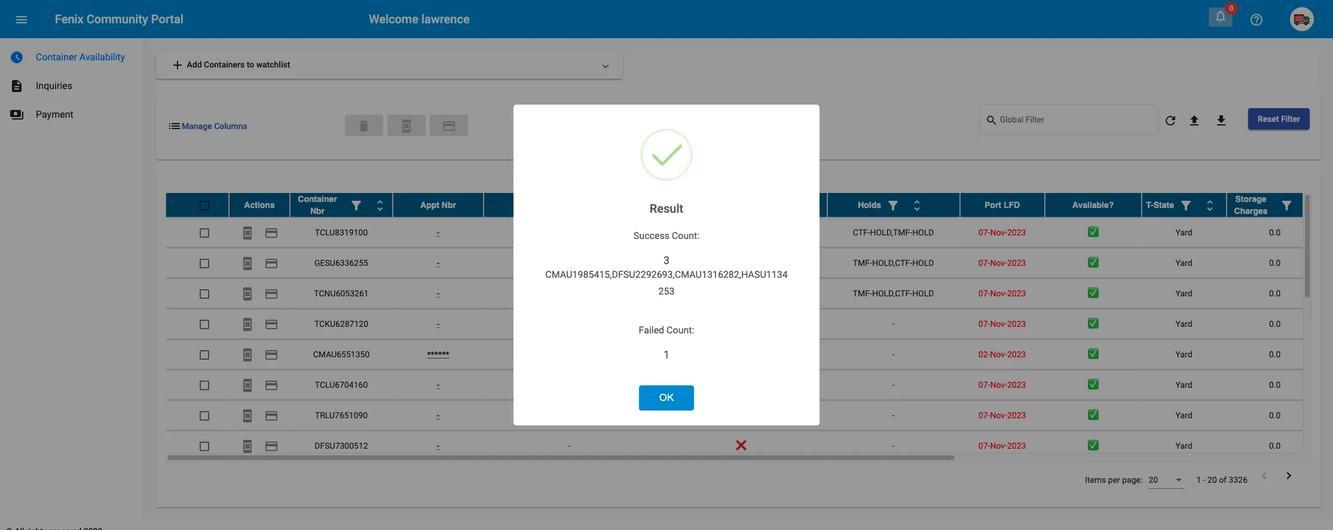 Task type: vqa. For each thing, say whether or not it's contained in the screenshot.


Task type: locate. For each thing, give the bounding box(es) containing it.
3 0.0 from the top
[[1270, 289, 1281, 298]]

8 ✅ from the top
[[1088, 441, 1099, 451]]

payment
[[36, 109, 73, 120]]

3 - link from the top
[[437, 289, 440, 298]]

1 horizontal spatial unfold_more
[[910, 199, 925, 213]]

1 vertical spatial hold,ctf-
[[873, 289, 913, 298]]

filter_alt button for t-state
[[1175, 193, 1199, 217]]

0 horizontal spatial unfold_more button
[[368, 193, 392, 217]]

1 down failed count: at bottom
[[664, 349, 670, 361]]

4 yard from the top
[[1176, 319, 1193, 329]]

7 - link from the top
[[437, 441, 440, 451]]

filter_alt button right storage charges at top right
[[1276, 193, 1299, 217]]

row containing filter_alt
[[166, 193, 1324, 218]]

1 row from the top
[[166, 193, 1324, 218]]

port lfd
[[985, 200, 1020, 210]]

navigate_before
[[1258, 469, 1272, 483]]

community
[[87, 12, 148, 26]]

no color image containing file_download
[[1215, 114, 1229, 128]]

payment for gesu6336255
[[264, 257, 279, 271]]

no color image inside help_outline popup button
[[1250, 13, 1264, 27]]

no color image containing watch_later
[[10, 50, 24, 65]]

3 column header from the left
[[656, 193, 828, 217]]

nbr right 'appt'
[[442, 200, 456, 210]]

no color image containing description
[[10, 79, 24, 93]]

delete
[[357, 119, 372, 133]]

07-nov-2023 for tcnu6053261
[[979, 289, 1027, 298]]

6 yard from the top
[[1176, 380, 1193, 390]]

unfold_more button
[[368, 193, 392, 217], [906, 193, 929, 217], [1199, 193, 1222, 217]]

no color image for tcku6287120 the book_online button
[[240, 318, 255, 332]]

book_online button for tclu8319100
[[236, 221, 260, 245]]

2 nov- from the top
[[991, 258, 1008, 268]]

07- for dfsu7300512
[[979, 441, 991, 451]]

ctf-
[[853, 228, 871, 237]]

4 - link from the top
[[437, 319, 440, 329]]

1 hold from the top
[[913, 228, 935, 237]]

1 filter_alt from the left
[[349, 199, 364, 213]]

6 0.0 from the top
[[1270, 380, 1281, 390]]

hold for tclu8319100
[[913, 228, 935, 237]]

2 07- from the top
[[979, 258, 991, 268]]

tclu8319100
[[315, 228, 368, 237]]

nov- for cmau6551350
[[991, 350, 1008, 359]]

6 nov- from the top
[[991, 380, 1008, 390]]

grid containing filter_alt
[[166, 193, 1324, 462]]

6 - link from the top
[[437, 411, 440, 421]]

inquiries
[[36, 80, 72, 92]]

no color image inside notifications_none popup button
[[1214, 9, 1229, 23]]

2 filter_alt button from the left
[[882, 193, 906, 217]]

no color image
[[1214, 9, 1229, 23], [14, 13, 29, 27], [10, 50, 24, 65], [10, 79, 24, 93], [10, 108, 24, 122], [986, 113, 1000, 128], [1164, 114, 1178, 128], [886, 199, 901, 213], [910, 199, 925, 213], [1203, 199, 1218, 213], [1280, 199, 1295, 213], [240, 226, 255, 241], [264, 226, 279, 241], [240, 257, 255, 271], [264, 257, 279, 271], [240, 287, 255, 302], [264, 318, 279, 332], [264, 348, 279, 363], [240, 379, 255, 393], [264, 379, 279, 393], [264, 409, 279, 424], [240, 440, 255, 454], [264, 440, 279, 454], [1258, 469, 1272, 483], [1282, 469, 1297, 483]]

container for availability
[[36, 51, 77, 63]]

7 0.0 from the top
[[1270, 411, 1281, 421]]

8 nov- from the top
[[991, 441, 1008, 451]]

✅ for gesu6336255
[[1088, 258, 1099, 268]]

1 horizontal spatial nbr
[[442, 200, 456, 210]]

02-nov-2023
[[979, 350, 1027, 359]]

list
[[167, 119, 182, 133]]

1 yard from the top
[[1176, 228, 1193, 237]]

2 hold,ctf- from the top
[[873, 289, 913, 298]]

7 2023 from the top
[[1008, 411, 1027, 421]]

8 0.0 from the top
[[1270, 441, 1281, 451]]

07- for tclu8319100
[[979, 228, 991, 237]]

no color image inside refresh "button"
[[1164, 114, 1178, 128]]

4 filter_alt button from the left
[[1276, 193, 1299, 217]]

refresh
[[1164, 114, 1178, 128]]

1 vertical spatial count:
[[667, 325, 695, 336]]

2023 for dfsu7300512
[[1008, 441, 1027, 451]]

ctf-hold,tmf-hold
[[853, 228, 935, 237]]

payment button for tclu8319100
[[260, 221, 284, 245]]

payment for cmau6551350
[[264, 348, 279, 363]]

nbr
[[442, 200, 456, 210], [310, 206, 325, 216]]

unfold_more left 'appt'
[[373, 199, 388, 213]]

07-
[[979, 228, 991, 237], [979, 258, 991, 268], [979, 289, 991, 298], [979, 319, 991, 329], [979, 380, 991, 390], [979, 411, 991, 421], [979, 441, 991, 451]]

6 2023 from the top
[[1008, 380, 1027, 390]]

20
[[1149, 476, 1159, 485], [1208, 476, 1218, 485]]

appt nbr column header
[[393, 193, 484, 217]]

payment button for dfsu7300512
[[260, 434, 284, 458]]

count: down result at the top of page
[[672, 230, 700, 242]]

page:
[[1123, 476, 1143, 485]]

no color image containing unfold_more
[[373, 199, 388, 213]]

1 2023 from the top
[[1008, 228, 1027, 237]]

state
[[1154, 200, 1175, 210]]

07-nov-2023 for trlu7651090
[[979, 411, 1027, 421]]

grid
[[166, 193, 1324, 462]]

reset
[[1258, 114, 1280, 124]]

5 nov- from the top
[[991, 350, 1008, 359]]

nbr for appt nbr
[[442, 200, 456, 210]]

unfold_more button right t-state filter_alt
[[1199, 193, 1222, 217]]

4 07- from the top
[[979, 319, 991, 329]]

1 filter_alt button from the left
[[345, 193, 368, 217]]

actions column header
[[229, 193, 290, 217]]

- link for tclu8319100
[[437, 228, 440, 237]]

4 07-nov-2023 from the top
[[979, 319, 1027, 329]]

3 row from the top
[[166, 248, 1324, 279]]

no color image for payment "button" corresponding to tcnu6053261
[[264, 287, 279, 302]]

container inside navigation
[[36, 51, 77, 63]]

6 07-nov-2023 from the top
[[979, 411, 1027, 421]]

0 vertical spatial container
[[36, 51, 77, 63]]

5 0.0 from the top
[[1270, 350, 1281, 359]]

nov- for tclu8319100
[[991, 228, 1008, 237]]

1
[[664, 349, 670, 361], [1197, 476, 1202, 485]]

book_online for dfsu7300512
[[240, 440, 255, 454]]

7 nov- from the top
[[991, 411, 1008, 421]]

4 filter_alt from the left
[[1280, 199, 1295, 213]]

7 yard from the top
[[1176, 411, 1193, 421]]

1 hold,ctf- from the top
[[873, 258, 913, 268]]

3 unfold_more button from the left
[[1199, 193, 1222, 217]]

20 right page:
[[1149, 476, 1159, 485]]

3 filter_alt button from the left
[[1175, 193, 1199, 217]]

payment
[[442, 119, 456, 133], [264, 226, 279, 241], [264, 257, 279, 271], [264, 287, 279, 302], [264, 318, 279, 332], [264, 348, 279, 363], [264, 379, 279, 393], [264, 409, 279, 424], [264, 440, 279, 454]]

0 horizontal spatial 1
[[664, 349, 670, 361]]

2 horizontal spatial unfold_more
[[1203, 199, 1218, 213]]

yard for dfsu7300512
[[1176, 441, 1193, 451]]

0 horizontal spatial unfold_more
[[373, 199, 388, 213]]

payment button for gesu6336255
[[260, 251, 284, 275]]

07-nov-2023 for tclu8319100
[[979, 228, 1027, 237]]

0.0
[[1270, 228, 1281, 237], [1270, 258, 1281, 268], [1270, 289, 1281, 298], [1270, 319, 1281, 329], [1270, 350, 1281, 359], [1270, 380, 1281, 390], [1270, 411, 1281, 421], [1270, 441, 1281, 451]]

6 ✅ from the top
[[1088, 380, 1099, 390]]

3 unfold_more from the left
[[1203, 199, 1218, 213]]

7 07-nov-2023 from the top
[[979, 441, 1027, 451]]

2 - link from the top
[[437, 258, 440, 268]]

items per page:
[[1086, 476, 1143, 485]]

6 row from the top
[[166, 340, 1324, 370]]

1 20 from the left
[[1149, 476, 1159, 485]]

0.0 for tclu8319100
[[1270, 228, 1281, 237]]

failed
[[639, 325, 665, 336]]

1 - link from the top
[[437, 228, 440, 237]]

count: right failed
[[667, 325, 695, 336]]

✅ for dfsu7300512
[[1088, 441, 1099, 451]]

no color image containing refresh
[[1164, 114, 1178, 128]]

ok button
[[639, 386, 695, 411]]

4 2023 from the top
[[1008, 319, 1027, 329]]

filter_alt right the holds
[[886, 199, 901, 213]]

3 filter_alt from the left
[[1179, 199, 1194, 213]]

nbr inside appt nbr column header
[[442, 200, 456, 210]]

1 0.0 from the top
[[1270, 228, 1281, 237]]

- link
[[437, 228, 440, 237], [437, 258, 440, 268], [437, 289, 440, 298], [437, 319, 440, 329], [437, 380, 440, 390], [437, 411, 440, 421], [437, 441, 440, 451]]

1 for 1 - 20 of 3326
[[1197, 476, 1202, 485]]

0.0 for trlu7651090
[[1270, 411, 1281, 421]]

3 nov- from the top
[[991, 289, 1008, 298]]

2 yard from the top
[[1176, 258, 1193, 268]]

2 tmf-hold,ctf-hold from the top
[[853, 289, 935, 298]]

navigation
[[0, 38, 144, 129]]

payment for trlu7651090
[[264, 409, 279, 424]]

appt
[[420, 200, 440, 210]]

-
[[437, 228, 440, 237], [437, 258, 440, 268], [437, 289, 440, 298], [437, 319, 440, 329], [893, 319, 895, 329], [893, 350, 895, 359], [437, 380, 440, 390], [893, 380, 895, 390], [437, 411, 440, 421], [893, 411, 895, 421], [437, 441, 440, 451], [569, 441, 571, 451], [893, 441, 895, 451], [1204, 476, 1206, 485]]

1 ✅ from the top
[[1088, 228, 1099, 237]]

3 2023 from the top
[[1008, 289, 1027, 298]]

unfold_more right t-state filter_alt
[[1203, 199, 1218, 213]]

tcnu6053261
[[314, 289, 369, 298]]

3 07- from the top
[[979, 289, 991, 298]]

notifications_none
[[1214, 9, 1229, 23]]

2 ✅ from the top
[[1088, 258, 1099, 268]]

available? column header
[[1045, 193, 1142, 217]]

container
[[36, 51, 77, 63], [298, 194, 337, 204]]

5 - link from the top
[[437, 380, 440, 390]]

4 nov- from the top
[[991, 319, 1008, 329]]

unfold_more button for filter_alt
[[906, 193, 929, 217]]

2 2023 from the top
[[1008, 258, 1027, 268]]

2 unfold_more button from the left
[[906, 193, 929, 217]]

0 horizontal spatial 20
[[1149, 476, 1159, 485]]

no color image for filter_alt popup button associated with container nbr
[[349, 199, 364, 213]]

4 ✅ from the top
[[1088, 319, 1099, 329]]

payment for tclu6704160
[[264, 379, 279, 393]]

items
[[1086, 476, 1107, 485]]

7 ✅ from the top
[[1088, 411, 1099, 421]]

tmf-hold,ctf-hold for tcnu6053261
[[853, 289, 935, 298]]

2 0.0 from the top
[[1270, 258, 1281, 268]]

dfsu7300512
[[315, 441, 368, 451]]

5 ✅ from the top
[[1088, 350, 1099, 359]]

1 inside result dialog
[[664, 349, 670, 361]]

delete image
[[357, 119, 372, 133]]

filter_alt button right t-
[[1175, 193, 1199, 217]]

1 tmf- from the top
[[853, 258, 873, 268]]

hold
[[913, 228, 935, 237], [913, 258, 935, 268], [913, 289, 935, 298]]

0 vertical spatial hold
[[913, 228, 935, 237]]

2 vertical spatial hold
[[913, 289, 935, 298]]

✅ for trlu7651090
[[1088, 411, 1099, 421]]

per
[[1109, 476, 1121, 485]]

t-
[[1147, 200, 1154, 210]]

1 horizontal spatial 1
[[1197, 476, 1202, 485]]

1 vertical spatial 1
[[1197, 476, 1202, 485]]

4 0.0 from the top
[[1270, 319, 1281, 329]]

no color image containing help_outline
[[1250, 13, 1264, 27]]

menu
[[14, 13, 29, 27]]

1 vertical spatial tmf-hold,ctf-hold
[[853, 289, 935, 298]]

gesu6336255
[[315, 258, 368, 268]]

0.0 for tcku6287120
[[1270, 319, 1281, 329]]

nbr inside "container nbr"
[[310, 206, 325, 216]]

container for nbr
[[298, 194, 337, 204]]

no color image containing search
[[986, 113, 1000, 128]]

1 vertical spatial hold
[[913, 258, 935, 268]]

no color image containing navigate_before
[[1258, 469, 1272, 483]]

no color image inside payment "button"
[[264, 287, 279, 302]]

filter_alt button
[[345, 193, 368, 217], [882, 193, 906, 217], [1175, 193, 1199, 217], [1276, 193, 1299, 217]]

5 07- from the top
[[979, 380, 991, 390]]

0 vertical spatial tmf-
[[853, 258, 873, 268]]

02-
[[979, 350, 991, 359]]

navigate_before button
[[1254, 468, 1276, 486]]

0 vertical spatial count:
[[672, 230, 700, 242]]

payment for tcku6287120
[[264, 318, 279, 332]]

t-state filter_alt
[[1147, 199, 1194, 213]]

filter_alt button for container nbr
[[345, 193, 368, 217]]

result
[[650, 202, 684, 216]]

of
[[1220, 476, 1227, 485]]

payment button for tcnu6053261
[[260, 282, 284, 306]]

2 horizontal spatial unfold_more button
[[1199, 193, 1222, 217]]

nov- for tcku6287120
[[991, 319, 1008, 329]]

book_online button
[[388, 115, 426, 136], [236, 221, 260, 245], [236, 251, 260, 275], [236, 282, 260, 306], [236, 312, 260, 336], [236, 343, 260, 367], [236, 373, 260, 397], [236, 404, 260, 428], [236, 434, 260, 458]]

filter_alt inside "column header"
[[1280, 199, 1295, 213]]

count: for failed count:
[[667, 325, 695, 336]]

3 yard from the top
[[1176, 289, 1193, 298]]

2 07-nov-2023 from the top
[[979, 258, 1027, 268]]

2023 for tcku6287120
[[1008, 319, 1027, 329]]

unfold_more up ctf-hold,tmf-hold
[[910, 199, 925, 213]]

2023
[[1008, 228, 1027, 237], [1008, 258, 1027, 268], [1008, 289, 1027, 298], [1008, 319, 1027, 329], [1008, 350, 1027, 359], [1008, 380, 1027, 390], [1008, 411, 1027, 421], [1008, 441, 1027, 451]]

yard for cmau6551350
[[1176, 350, 1193, 359]]

20 left 'of'
[[1208, 476, 1218, 485]]

7 row from the top
[[166, 370, 1324, 401]]

filter_alt button up ctf-hold,tmf-hold
[[882, 193, 906, 217]]

6 07- from the top
[[979, 411, 991, 421]]

✅ for tclu6704160
[[1088, 380, 1099, 390]]

cell
[[484, 218, 656, 248], [656, 218, 828, 248], [484, 248, 656, 278], [656, 248, 828, 278], [484, 279, 656, 309], [656, 279, 828, 309], [484, 309, 656, 339], [656, 309, 828, 339], [484, 340, 656, 370], [656, 340, 828, 370], [484, 370, 656, 400], [656, 370, 828, 400], [484, 401, 656, 431], [656, 401, 828, 431]]

filter_alt right state
[[1179, 199, 1194, 213]]

0 vertical spatial 1
[[664, 349, 670, 361]]

1 vertical spatial container
[[298, 194, 337, 204]]

column header
[[290, 193, 393, 217], [484, 193, 656, 217], [656, 193, 828, 217], [828, 193, 960, 217], [1142, 193, 1227, 217]]

1 nov- from the top
[[991, 228, 1008, 237]]

no color image containing file_upload
[[1188, 114, 1202, 128]]

0 horizontal spatial container
[[36, 51, 77, 63]]

1 horizontal spatial container
[[298, 194, 337, 204]]

nov-
[[991, 228, 1008, 237], [991, 258, 1008, 268], [991, 289, 1008, 298], [991, 319, 1008, 329], [991, 350, 1008, 359], [991, 380, 1008, 390], [991, 411, 1008, 421], [991, 441, 1008, 451]]

filter_alt right storage charges at top right
[[1280, 199, 1295, 213]]

no color image containing notifications_none
[[1214, 9, 1229, 23]]

07-nov-2023 for tcku6287120
[[979, 319, 1027, 329]]

nov- for tcnu6053261
[[991, 289, 1008, 298]]

253
[[659, 286, 675, 297]]

no color image inside the file_download button
[[1215, 114, 1229, 128]]

no color image inside navigate_next button
[[1282, 469, 1297, 483]]

filter_alt up tclu8319100
[[349, 199, 364, 213]]

1 07-nov-2023 from the top
[[979, 228, 1027, 237]]

hold,ctf-
[[873, 258, 913, 268], [873, 289, 913, 298]]

0.0 for dfsu7300512
[[1270, 441, 1281, 451]]

2 row from the top
[[166, 218, 1324, 248]]

no color image
[[1250, 13, 1264, 27], [1188, 114, 1202, 128], [1215, 114, 1229, 128], [167, 119, 182, 133], [400, 119, 414, 133], [442, 119, 456, 133], [349, 199, 364, 213], [373, 199, 388, 213], [1179, 199, 1194, 213], [264, 287, 279, 302], [240, 318, 255, 332], [240, 348, 255, 363], [240, 409, 255, 424]]

container nbr
[[298, 194, 337, 216]]

8 2023 from the top
[[1008, 441, 1027, 451]]

0 horizontal spatial nbr
[[310, 206, 325, 216]]

07-nov-2023 for gesu6336255
[[979, 258, 1027, 268]]

tmf- for tcnu6053261
[[853, 289, 873, 298]]

2 hold from the top
[[913, 258, 935, 268]]

no color image containing navigate_next
[[1282, 469, 1297, 483]]

no color image for help_outline popup button
[[1250, 13, 1264, 27]]

nbr up tclu8319100
[[310, 206, 325, 216]]

3 07-nov-2023 from the top
[[979, 289, 1027, 298]]

payment button for cmau6551350
[[260, 343, 284, 367]]

row
[[166, 193, 1324, 218], [166, 218, 1324, 248], [166, 248, 1324, 279], [166, 279, 1324, 309], [166, 309, 1324, 340], [166, 340, 1324, 370], [166, 370, 1324, 401], [166, 401, 1324, 431], [166, 431, 1324, 462]]

no color image containing menu
[[14, 13, 29, 27]]

container up inquiries
[[36, 51, 77, 63]]

no color image inside file_upload button
[[1188, 114, 1202, 128]]

1 tmf-hold,ctf-hold from the top
[[853, 258, 935, 268]]

2 unfold_more from the left
[[910, 199, 925, 213]]

5 2023 from the top
[[1008, 350, 1027, 359]]

tmf-
[[853, 258, 873, 268], [853, 289, 873, 298]]

container up tclu8319100
[[298, 194, 337, 204]]

result dialog
[[514, 105, 820, 426]]

07-nov-2023
[[979, 228, 1027, 237], [979, 258, 1027, 268], [979, 289, 1027, 298], [979, 319, 1027, 329], [979, 380, 1027, 390], [979, 411, 1027, 421], [979, 441, 1027, 451]]

5 column header from the left
[[1142, 193, 1227, 217]]

no color image inside filter_alt "column header"
[[1280, 199, 1295, 213]]

trlu7651090
[[315, 411, 368, 421]]

0 vertical spatial tmf-hold,ctf-hold
[[853, 258, 935, 268]]

07-nov-2023 for dfsu7300512
[[979, 441, 1027, 451]]

no color image containing payments
[[10, 108, 24, 122]]

- link for tcnu6053261
[[437, 289, 440, 298]]

payment button
[[430, 115, 468, 136], [260, 221, 284, 245], [260, 251, 284, 275], [260, 282, 284, 306], [260, 312, 284, 336], [260, 343, 284, 367], [260, 373, 284, 397], [260, 404, 284, 428], [260, 434, 284, 458]]

unfold_more button up ctf-hold,tmf-hold
[[906, 193, 929, 217]]

filter_alt button for storage charges
[[1276, 193, 1299, 217]]

unfold_more for filter_alt
[[910, 199, 925, 213]]

container inside column header
[[298, 194, 337, 204]]

holds
[[858, 200, 882, 210]]

tmf-hold,ctf-hold
[[853, 258, 935, 268], [853, 289, 935, 298]]

count:
[[672, 230, 700, 242], [667, 325, 695, 336]]

unfold_more button left 'appt'
[[368, 193, 392, 217]]

tmf-hold,ctf-hold for gesu6336255
[[853, 258, 935, 268]]

3 hold from the top
[[913, 289, 935, 298]]

3 cmau1985415,dfsu2292693,cmau1316282,hasu1134 253
[[546, 254, 788, 297]]

1 vertical spatial tmf-
[[853, 289, 873, 298]]

3 ✅ from the top
[[1088, 289, 1099, 298]]

1 left 'of'
[[1197, 476, 1202, 485]]

book_online
[[400, 119, 414, 133], [240, 226, 255, 241], [240, 257, 255, 271], [240, 287, 255, 302], [240, 318, 255, 332], [240, 348, 255, 363], [240, 379, 255, 393], [240, 409, 255, 424], [240, 440, 255, 454]]

1 horizontal spatial 20
[[1208, 476, 1218, 485]]

7 07- from the top
[[979, 441, 991, 451]]

1 07- from the top
[[979, 228, 991, 237]]

5 yard from the top
[[1176, 350, 1193, 359]]

ok
[[660, 392, 674, 404]]

filter_alt button up tclu8319100
[[345, 193, 368, 217]]

1 unfold_more button from the left
[[368, 193, 392, 217]]

- link for trlu7651090
[[437, 411, 440, 421]]

0 vertical spatial hold,ctf-
[[873, 258, 913, 268]]

2 tmf- from the top
[[853, 289, 873, 298]]

5 07-nov-2023 from the top
[[979, 380, 1027, 390]]

8 yard from the top
[[1176, 441, 1193, 451]]

1 horizontal spatial unfold_more button
[[906, 193, 929, 217]]

list manage columns
[[167, 119, 247, 133]]



Task type: describe. For each thing, give the bounding box(es) containing it.
nov- for tclu6704160
[[991, 380, 1008, 390]]

book_online button for cmau6551350
[[236, 343, 260, 367]]

book_online button for trlu7651090
[[236, 404, 260, 428]]

- link for tcku6287120
[[437, 319, 440, 329]]

07- for trlu7651090
[[979, 411, 991, 421]]

payment button for tclu6704160
[[260, 373, 284, 397]]

notifications_none button
[[1209, 7, 1233, 27]]

search
[[986, 114, 998, 126]]

07- for tclu6704160
[[979, 380, 991, 390]]

navigate_next
[[1282, 469, 1297, 483]]

no color image inside menu button
[[14, 13, 29, 27]]

book_online for tclu8319100
[[240, 226, 255, 241]]

fenix community portal
[[55, 12, 184, 26]]

07- for tcku6287120
[[979, 319, 991, 329]]

07- for tcnu6053261
[[979, 289, 991, 298]]

hold for gesu6336255
[[913, 258, 935, 268]]

yard for tcku6287120
[[1176, 319, 1193, 329]]

reset filter
[[1258, 114, 1301, 124]]

yard for tclu8319100
[[1176, 228, 1193, 237]]

refresh button
[[1159, 108, 1183, 132]]

file_upload
[[1188, 114, 1202, 128]]

2023 for cmau6551350
[[1008, 350, 1027, 359]]

book_online button for gesu6336255
[[236, 251, 260, 275]]

07- for gesu6336255
[[979, 258, 991, 268]]

2023 for tcnu6053261
[[1008, 289, 1027, 298]]

lawrence
[[422, 12, 470, 26]]

success count:
[[634, 230, 700, 242]]

yard for gesu6336255
[[1176, 258, 1193, 268]]

file_upload button
[[1183, 108, 1207, 132]]

- link for tclu6704160
[[437, 380, 440, 390]]

3
[[664, 254, 670, 267]]

menu button
[[10, 7, 33, 31]]

payments
[[10, 108, 24, 122]]

✅ for cmau6551350
[[1088, 350, 1099, 359]]

reset filter button
[[1249, 108, 1310, 130]]

fenix
[[55, 12, 84, 26]]

failed count:
[[639, 325, 695, 336]]

1 column header from the left
[[290, 193, 393, 217]]

2023 for tclu8319100
[[1008, 228, 1027, 237]]

container availability
[[36, 51, 125, 63]]

payment button for trlu7651090
[[260, 404, 284, 428]]

no color image containing list
[[167, 119, 182, 133]]

navigation containing watch_later
[[0, 38, 144, 129]]

availability
[[79, 51, 125, 63]]

success
[[634, 230, 670, 242]]

count: for success count:
[[672, 230, 700, 242]]

filter
[[1282, 114, 1301, 124]]

1 unfold_more from the left
[[373, 199, 388, 213]]

nov- for gesu6336255
[[991, 258, 1008, 268]]

payment for tclu8319100
[[264, 226, 279, 241]]

description
[[10, 79, 24, 93]]

2 filter_alt from the left
[[886, 199, 901, 213]]

available?
[[1073, 200, 1114, 210]]

no color image for file_upload button
[[1188, 114, 1202, 128]]

file_download button
[[1210, 108, 1234, 132]]

1 - 20 of 3326
[[1197, 476, 1248, 485]]

book_online for tclu6704160
[[240, 379, 255, 393]]

actions
[[244, 200, 275, 210]]

book_online button for tcku6287120
[[236, 312, 260, 336]]

2023 for trlu7651090
[[1008, 411, 1027, 421]]

Global Watchlist Filter field
[[1000, 117, 1153, 127]]

8 row from the top
[[166, 401, 1324, 431]]

welcome
[[369, 12, 419, 26]]

no color image for t-state filter_alt popup button
[[1179, 199, 1194, 213]]

storage
[[1236, 194, 1267, 204]]

0.0 for cmau6551350
[[1270, 350, 1281, 359]]

charges
[[1235, 206, 1268, 216]]

storage charges
[[1235, 194, 1268, 216]]

port
[[985, 200, 1002, 210]]

port lfd column header
[[960, 193, 1045, 217]]

navigate_next button
[[1279, 468, 1300, 486]]

no color image for the book_online button related to cmau6551350
[[240, 348, 255, 363]]

payment for dfsu7300512
[[264, 440, 279, 454]]

hold for tcnu6053261
[[913, 289, 935, 298]]

filter_alt column header
[[1227, 193, 1324, 217]]

hold,ctf- for gesu6336255
[[873, 258, 913, 268]]

delete button
[[345, 115, 384, 136]]

manage
[[182, 121, 212, 131]]

file_download
[[1215, 114, 1229, 128]]

book_online for tcnu6053261
[[240, 287, 255, 302]]

cmau1985415,dfsu2292693,cmau1316282,hasu1134
[[546, 269, 788, 281]]

book_online for tcku6287120
[[240, 318, 255, 332]]

4 column header from the left
[[828, 193, 960, 217]]

help_outline button
[[1245, 7, 1269, 31]]

2 20 from the left
[[1208, 476, 1218, 485]]

book_online button for dfsu7300512
[[236, 434, 260, 458]]

yard for trlu7651090
[[1176, 411, 1193, 421]]

0.0 for gesu6336255
[[1270, 258, 1281, 268]]

cmau6551350
[[313, 350, 370, 359]]

nov- for dfsu7300512
[[991, 441, 1008, 451]]

4 row from the top
[[166, 279, 1324, 309]]

no color image inside navigate_before button
[[1258, 469, 1272, 483]]

nov- for trlu7651090
[[991, 411, 1008, 421]]

✅ for tcnu6053261
[[1088, 289, 1099, 298]]

- link for dfsu7300512
[[437, 441, 440, 451]]

book_online for gesu6336255
[[240, 257, 255, 271]]

payment for tcnu6053261
[[264, 287, 279, 302]]

book_online button for tcnu6053261
[[236, 282, 260, 306]]

2023 for gesu6336255
[[1008, 258, 1027, 268]]

payment button for tcku6287120
[[260, 312, 284, 336]]

welcome lawrence
[[369, 12, 470, 26]]

tclu6704160
[[315, 380, 368, 390]]

0.0 for tcnu6053261
[[1270, 289, 1281, 298]]

help_outline
[[1250, 13, 1264, 27]]

tmf- for gesu6336255
[[853, 258, 873, 268]]

book_online for trlu7651090
[[240, 409, 255, 424]]

watch_later
[[10, 50, 24, 65]]

0.0 for tclu6704160
[[1270, 380, 1281, 390]]

tcku6287120
[[315, 319, 368, 329]]

no color image for the file_download button
[[1215, 114, 1229, 128]]

07-nov-2023 for tclu6704160
[[979, 380, 1027, 390]]

yard for tcnu6053261
[[1176, 289, 1193, 298]]

no color image for trlu7651090's the book_online button
[[240, 409, 255, 424]]

1 for 1
[[664, 349, 670, 361]]

unfold_more button for state
[[1199, 193, 1222, 217]]

nbr for container nbr
[[310, 206, 325, 216]]

hold,tmf-
[[871, 228, 913, 237]]

✅ for tcku6287120
[[1088, 319, 1099, 329]]

****** link
[[427, 350, 450, 359]]

lfd
[[1004, 200, 1020, 210]]

columns
[[214, 121, 247, 131]]

holds filter_alt
[[858, 199, 901, 213]]

yard for tclu6704160
[[1176, 380, 1193, 390]]

filter_alt button for holds
[[882, 193, 906, 217]]

******
[[427, 350, 450, 359]]

appt nbr
[[420, 200, 456, 210]]

hold,ctf- for tcnu6053261
[[873, 289, 913, 298]]

9 row from the top
[[166, 431, 1324, 462]]

portal
[[151, 12, 184, 26]]

2023 for tclu6704160
[[1008, 380, 1027, 390]]

✅ for tclu8319100
[[1088, 228, 1099, 237]]

5 row from the top
[[166, 309, 1324, 340]]

2 column header from the left
[[484, 193, 656, 217]]

3326
[[1229, 476, 1248, 485]]

❌
[[736, 441, 747, 451]]

unfold_more for state
[[1203, 199, 1218, 213]]



